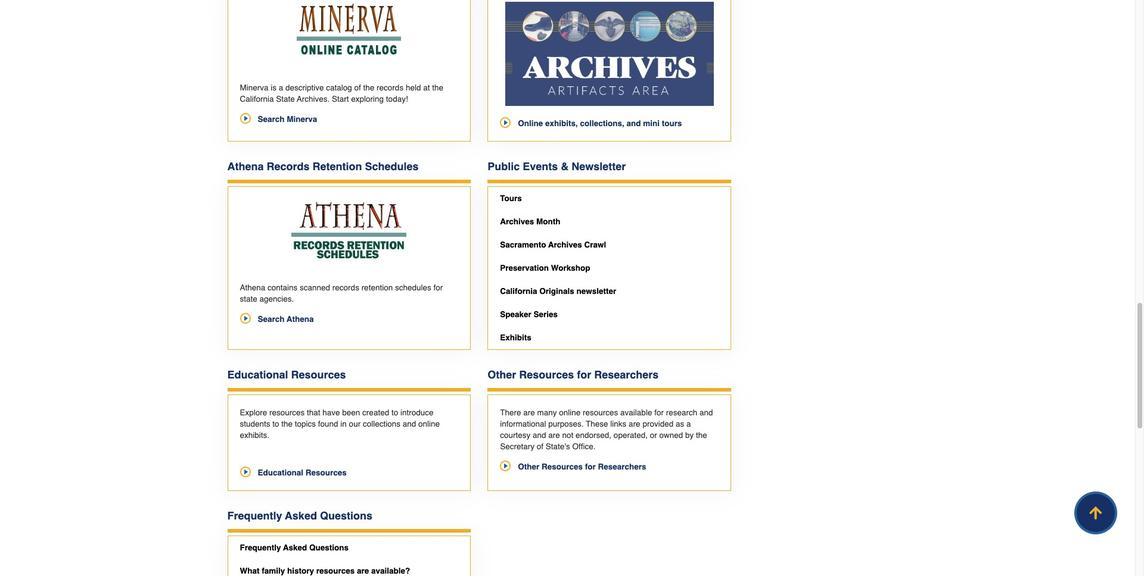 Task type: vqa. For each thing, say whether or not it's contained in the screenshot.
Crawl at the right top of the page
yes



Task type: describe. For each thing, give the bounding box(es) containing it.
been
[[342, 409, 360, 418]]

exhibits.
[[240, 432, 269, 440]]

many
[[537, 409, 557, 418]]

agencies.
[[259, 295, 294, 304]]

educational resources link
[[240, 468, 347, 479]]

resources up many at bottom left
[[519, 369, 574, 381]]

tours link
[[488, 187, 731, 210]]

secretary
[[500, 443, 534, 452]]

exhibits
[[500, 334, 531, 343]]

preservation
[[500, 264, 549, 273]]

frequently asked questions link
[[228, 537, 470, 560]]

informational
[[500, 420, 546, 429]]

or
[[650, 432, 657, 440]]

records inside athena contains scanned records retention schedules for state agencies.
[[332, 284, 359, 293]]

and down informational in the bottom left of the page
[[533, 432, 546, 440]]

educational resources inside educational resources link
[[258, 469, 347, 478]]

for down exhibits link
[[577, 369, 591, 381]]

these
[[586, 420, 608, 429]]

1 vertical spatial frequently asked questions
[[240, 544, 349, 553]]

family
[[262, 567, 285, 576]]

resources inside explore resources that have been created to introduce students to the topics found in our collections and online exhibits.
[[269, 409, 305, 418]]

contains
[[268, 284, 298, 293]]

are down available
[[629, 420, 640, 429]]

0 vertical spatial other resources for researchers
[[488, 369, 659, 381]]

2 vertical spatial athena
[[287, 315, 314, 324]]

what
[[240, 567, 259, 576]]

speaker series link
[[488, 303, 731, 327]]

sacramento
[[500, 241, 546, 250]]

search for search minerva
[[258, 115, 285, 124]]

office.
[[572, 443, 595, 452]]

exploring
[[351, 95, 384, 104]]

archives.
[[297, 95, 330, 104]]

archives month link
[[488, 210, 731, 234]]

preservation workshop link
[[488, 257, 731, 280]]

is
[[271, 84, 276, 92]]

preservation workshop
[[500, 264, 590, 273]]

sacramento archives crawl
[[500, 241, 606, 250]]

athena for athena contains scanned records retention schedules for state agencies.
[[240, 284, 265, 293]]

operated,
[[614, 432, 648, 440]]

research
[[666, 409, 697, 418]]

1 vertical spatial california
[[500, 287, 537, 296]]

retention
[[361, 284, 393, 293]]

explore
[[240, 409, 267, 418]]

state
[[276, 95, 295, 104]]

month
[[536, 218, 560, 227]]

courtesy
[[500, 432, 530, 440]]

online
[[518, 119, 543, 128]]

tours
[[500, 194, 522, 203]]

that
[[307, 409, 320, 418]]

search minerva link
[[240, 114, 317, 125]]

educational inside educational resources link
[[258, 469, 303, 478]]

our
[[349, 420, 361, 429]]

archives artifacts area image
[[505, 2, 714, 106]]

of inside minerva is a descriptive catalog of the records held at the california state archives. start exploring today!
[[354, 84, 361, 92]]

what family history resources are available? link
[[228, 560, 470, 577]]

and right research
[[699, 409, 713, 418]]

search athena
[[258, 315, 314, 324]]

athena records retention schedules
[[227, 160, 419, 173]]

endorsed,
[[576, 432, 611, 440]]

online inside explore resources that have been created to introduce students to the topics found in our collections and online exhibits.
[[418, 420, 440, 429]]

0 vertical spatial questions
[[320, 510, 372, 523]]

1 horizontal spatial resources
[[316, 567, 355, 576]]

there are many online resources available for research and informational purposes. these links are provided as a courtesy and are not endorsed, operated, or owned by the secretary of state's office.
[[500, 409, 713, 452]]

minerva online catalog logo image
[[297, 2, 401, 61]]

schedules
[[365, 160, 419, 173]]

start
[[332, 95, 349, 104]]

records inside minerva is a descriptive catalog of the records held at the california state archives. start exploring today!
[[377, 84, 403, 92]]

purposes.
[[548, 420, 584, 429]]

owned
[[659, 432, 683, 440]]

crawl
[[584, 241, 606, 250]]

other resources for researchers link
[[500, 462, 646, 473]]

have
[[323, 409, 340, 418]]

collections
[[363, 420, 400, 429]]

there
[[500, 409, 521, 418]]

athena records retention schedules logo image
[[292, 199, 407, 265]]

originals
[[539, 287, 574, 296]]

online exhibits, collections, and mini tours
[[518, 119, 682, 128]]

at
[[423, 84, 430, 92]]

the right at
[[432, 84, 443, 92]]

for inside athena contains scanned records retention schedules for state agencies.
[[433, 284, 443, 293]]

speaker
[[500, 311, 531, 319]]

available?
[[371, 567, 410, 576]]

sacramento archives crawl link
[[488, 234, 731, 257]]

0 vertical spatial educational resources
[[227, 369, 346, 381]]

as
[[676, 420, 684, 429]]

series
[[534, 311, 558, 319]]

found
[[318, 420, 338, 429]]

tours
[[662, 119, 682, 128]]

topics
[[295, 420, 316, 429]]

history
[[287, 567, 314, 576]]

descriptive
[[285, 84, 324, 92]]



Task type: locate. For each thing, give the bounding box(es) containing it.
catalog
[[326, 84, 352, 92]]

0 vertical spatial frequently asked questions
[[227, 510, 372, 523]]

for up provided
[[654, 409, 664, 418]]

a
[[279, 84, 283, 92], [686, 420, 691, 429]]

0 horizontal spatial online
[[418, 420, 440, 429]]

resources down found
[[306, 469, 347, 478]]

newsletter
[[572, 160, 626, 173]]

researchers up available
[[594, 369, 659, 381]]

archives
[[500, 218, 534, 227], [548, 241, 582, 250]]

links
[[610, 420, 626, 429]]

1 vertical spatial educational
[[258, 469, 303, 478]]

mini
[[643, 119, 660, 128]]

search
[[258, 115, 285, 124], [258, 315, 285, 324]]

0 vertical spatial other
[[488, 369, 516, 381]]

online inside there are many online resources available for research and informational purposes. these links are provided as a courtesy and are not endorsed, operated, or owned by the secretary of state's office.
[[559, 409, 581, 418]]

in
[[340, 420, 347, 429]]

0 vertical spatial search
[[258, 115, 285, 124]]

state's
[[546, 443, 570, 452]]

1 horizontal spatial of
[[537, 443, 543, 452]]

educational down 'exhibits.'
[[258, 469, 303, 478]]

search minerva
[[258, 115, 317, 124]]

a inside there are many online resources available for research and informational purposes. these links are provided as a courtesy and are not endorsed, operated, or owned by the secretary of state's office.
[[686, 420, 691, 429]]

questions up frequently asked questions link
[[320, 510, 372, 523]]

athena for athena records retention schedules
[[227, 160, 264, 173]]

1 horizontal spatial records
[[377, 84, 403, 92]]

athena inside athena contains scanned records retention schedules for state agencies.
[[240, 284, 265, 293]]

2 horizontal spatial resources
[[583, 409, 618, 418]]

0 horizontal spatial of
[[354, 84, 361, 92]]

resources down frequently asked questions link
[[316, 567, 355, 576]]

minerva is a descriptive catalog of the records held at the california state archives. start exploring today!
[[240, 84, 443, 104]]

today!
[[386, 95, 408, 104]]

resources
[[269, 409, 305, 418], [583, 409, 618, 418], [316, 567, 355, 576]]

available
[[620, 409, 652, 418]]

for right schedules
[[433, 284, 443, 293]]

speaker series
[[500, 311, 558, 319]]

other up there
[[488, 369, 516, 381]]

educational
[[227, 369, 288, 381], [258, 469, 303, 478]]

to
[[272, 420, 279, 429]]

1 vertical spatial questions
[[309, 544, 349, 553]]

1 vertical spatial other
[[518, 463, 539, 472]]

minerva down the archives.
[[287, 115, 317, 124]]

records right scanned
[[332, 284, 359, 293]]

1 vertical spatial a
[[686, 420, 691, 429]]

collections,
[[580, 119, 624, 128]]

1 vertical spatial other resources for researchers
[[518, 463, 646, 472]]

0 vertical spatial archives
[[500, 218, 534, 227]]

1 vertical spatial records
[[332, 284, 359, 293]]

minerva
[[240, 84, 268, 92], [287, 115, 317, 124]]

california
[[240, 95, 274, 104], [500, 287, 537, 296]]

of
[[354, 84, 361, 92], [537, 443, 543, 452]]

1 horizontal spatial online
[[559, 409, 581, 418]]

california up speaker
[[500, 287, 537, 296]]

0 vertical spatial a
[[279, 84, 283, 92]]

and down introduce
[[403, 420, 416, 429]]

athena contains scanned records retention schedules for state agencies.
[[240, 284, 443, 304]]

search down agencies.
[[258, 315, 285, 324]]

a inside minerva is a descriptive catalog of the records held at the california state archives. start exploring today!
[[279, 84, 283, 92]]

held
[[406, 84, 421, 92]]

&
[[561, 160, 569, 173]]

1 vertical spatial frequently
[[240, 544, 281, 553]]

questions up what family history resources are available?
[[309, 544, 349, 553]]

provided
[[643, 420, 673, 429]]

created to
[[362, 409, 398, 418]]

1 horizontal spatial california
[[500, 287, 537, 296]]

1 vertical spatial of
[[537, 443, 543, 452]]

the inside explore resources that have been created to introduce students to the topics found in our collections and online exhibits.
[[281, 420, 293, 429]]

athena down agencies.
[[287, 315, 314, 324]]

state
[[240, 295, 257, 304]]

not
[[562, 432, 573, 440]]

scanned
[[300, 284, 330, 293]]

resources
[[291, 369, 346, 381], [519, 369, 574, 381], [542, 463, 583, 472], [306, 469, 347, 478]]

0 vertical spatial educational
[[227, 369, 288, 381]]

public events & newsletter
[[488, 160, 626, 173]]

0 vertical spatial california
[[240, 95, 274, 104]]

resources down state's
[[542, 463, 583, 472]]

asked up the history
[[283, 544, 307, 553]]

frequently asked questions up the history
[[240, 544, 349, 553]]

1 vertical spatial minerva
[[287, 115, 317, 124]]

a right as
[[686, 420, 691, 429]]

search inside search minerva link
[[258, 115, 285, 124]]

0 horizontal spatial other
[[488, 369, 516, 381]]

0 vertical spatial online
[[559, 409, 581, 418]]

1 vertical spatial educational resources
[[258, 469, 347, 478]]

california originals newsletter
[[500, 287, 616, 296]]

newsletter
[[576, 287, 616, 296]]

asked down educational resources link
[[285, 510, 317, 523]]

other resources for researchers inside other resources for researchers link
[[518, 463, 646, 472]]

the up the exploring
[[363, 84, 374, 92]]

resources inside there are many online resources available for research and informational purposes. these links are provided as a courtesy and are not endorsed, operated, or owned by the secretary of state's office.
[[583, 409, 618, 418]]

online down introduce
[[418, 420, 440, 429]]

0 vertical spatial minerva
[[240, 84, 268, 92]]

0 horizontal spatial california
[[240, 95, 274, 104]]

other resources for researchers down office.
[[518, 463, 646, 472]]

other down secretary
[[518, 463, 539, 472]]

questions
[[320, 510, 372, 523], [309, 544, 349, 553]]

and left 'mini'
[[627, 119, 641, 128]]

minerva left is
[[240, 84, 268, 92]]

search for search athena
[[258, 315, 285, 324]]

educational resources
[[227, 369, 346, 381], [258, 469, 347, 478]]

students
[[240, 420, 270, 429]]

search inside the search athena link
[[258, 315, 285, 324]]

resources up to
[[269, 409, 305, 418]]

a right is
[[279, 84, 283, 92]]

retention
[[313, 160, 362, 173]]

for down office.
[[585, 463, 596, 472]]

are down frequently asked questions link
[[357, 567, 369, 576]]

and
[[627, 119, 641, 128], [699, 409, 713, 418], [403, 420, 416, 429], [533, 432, 546, 440]]

researchers down operated,
[[598, 463, 646, 472]]

for inside there are many online resources available for research and informational purposes. these links are provided as a courtesy and are not endorsed, operated, or owned by the secretary of state's office.
[[654, 409, 664, 418]]

california inside minerva is a descriptive catalog of the records held at the california state archives. start exploring today!
[[240, 95, 274, 104]]

1 vertical spatial archives
[[548, 241, 582, 250]]

educational resources down topics
[[258, 469, 347, 478]]

1 vertical spatial asked
[[283, 544, 307, 553]]

0 vertical spatial of
[[354, 84, 361, 92]]

events
[[523, 160, 558, 173]]

exhibits,
[[545, 119, 578, 128]]

workshop
[[551, 264, 590, 273]]

archives up 'sacramento'
[[500, 218, 534, 227]]

exhibits link
[[488, 327, 731, 350]]

0 horizontal spatial resources
[[269, 409, 305, 418]]

2 search from the top
[[258, 315, 285, 324]]

0 horizontal spatial a
[[279, 84, 283, 92]]

1 vertical spatial search
[[258, 315, 285, 324]]

1 search from the top
[[258, 115, 285, 124]]

0 horizontal spatial archives
[[500, 218, 534, 227]]

the
[[363, 84, 374, 92], [432, 84, 443, 92], [281, 420, 293, 429], [696, 432, 707, 440]]

minerva inside minerva is a descriptive catalog of the records held at the california state archives. start exploring today!
[[240, 84, 268, 92]]

frequently asked questions
[[227, 510, 372, 523], [240, 544, 349, 553]]

athena up state
[[240, 284, 265, 293]]

search athena link
[[240, 314, 314, 325]]

1 horizontal spatial archives
[[548, 241, 582, 250]]

online exhibits, collections, and mini tours link
[[500, 118, 682, 129]]

archives month
[[500, 218, 560, 227]]

0 vertical spatial frequently
[[227, 510, 282, 523]]

the right to
[[281, 420, 293, 429]]

0 horizontal spatial records
[[332, 284, 359, 293]]

educational up the explore
[[227, 369, 288, 381]]

1 vertical spatial athena
[[240, 284, 265, 293]]

and inside explore resources that have been created to introduce students to the topics found in our collections and online exhibits.
[[403, 420, 416, 429]]

of inside there are many online resources available for research and informational purposes. these links are provided as a courtesy and are not endorsed, operated, or owned by the secretary of state's office.
[[537, 443, 543, 452]]

archives up the workshop
[[548, 241, 582, 250]]

what family history resources are available?
[[240, 567, 410, 576]]

0 vertical spatial researchers
[[594, 369, 659, 381]]

asked
[[285, 510, 317, 523], [283, 544, 307, 553]]

1 vertical spatial researchers
[[598, 463, 646, 472]]

california down is
[[240, 95, 274, 104]]

frequently asked questions down educational resources link
[[227, 510, 372, 523]]

athena
[[227, 160, 264, 173], [240, 284, 265, 293], [287, 315, 314, 324]]

0 vertical spatial records
[[377, 84, 403, 92]]

explore resources that have been created to introduce students to the topics found in our collections and online exhibits.
[[240, 409, 440, 440]]

introduce
[[400, 409, 433, 418]]

online up purposes.
[[559, 409, 581, 418]]

are up informational in the bottom left of the page
[[523, 409, 535, 418]]

of up the exploring
[[354, 84, 361, 92]]

1 horizontal spatial a
[[686, 420, 691, 429]]

records up today!
[[377, 84, 403, 92]]

are up state's
[[548, 432, 560, 440]]

resources up that
[[291, 369, 346, 381]]

researchers
[[594, 369, 659, 381], [598, 463, 646, 472]]

other
[[488, 369, 516, 381], [518, 463, 539, 472]]

search down state
[[258, 115, 285, 124]]

public
[[488, 160, 520, 173]]

1 horizontal spatial minerva
[[287, 115, 317, 124]]

records
[[267, 160, 310, 173]]

1 horizontal spatial other
[[518, 463, 539, 472]]

schedules
[[395, 284, 431, 293]]

educational resources up that
[[227, 369, 346, 381]]

of left state's
[[537, 443, 543, 452]]

other resources for researchers up many at bottom left
[[488, 369, 659, 381]]

resources up these
[[583, 409, 618, 418]]

the right by
[[696, 432, 707, 440]]

0 vertical spatial asked
[[285, 510, 317, 523]]

1 vertical spatial online
[[418, 420, 440, 429]]

0 horizontal spatial minerva
[[240, 84, 268, 92]]

athena left records
[[227, 160, 264, 173]]

the inside there are many online resources available for research and informational purposes. these links are provided as a courtesy and are not endorsed, operated, or owned by the secretary of state's office.
[[696, 432, 707, 440]]

0 vertical spatial athena
[[227, 160, 264, 173]]



